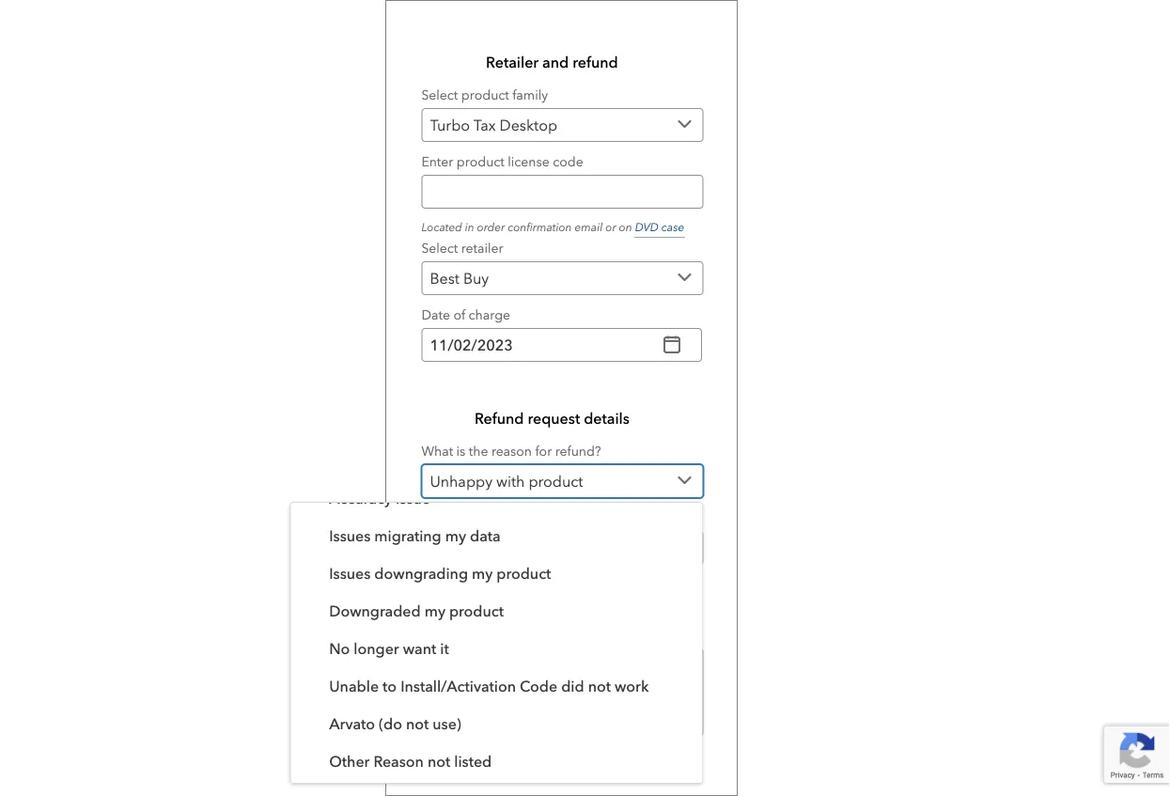 Task type: describe. For each thing, give the bounding box(es) containing it.
case
[[662, 221, 685, 234]]

or
[[605, 221, 616, 234]]

Provide more details (optional) text field
[[421, 648, 703, 737]]

license
[[508, 152, 550, 170]]

enter
[[421, 152, 453, 170]]

product up more
[[449, 600, 503, 620]]

product right enter
[[457, 152, 504, 170]]

date of charge
[[421, 306, 510, 323]]

provide
[[421, 626, 467, 643]]

select for select product family
[[421, 86, 458, 103]]

of
[[453, 306, 465, 323]]

what
[[421, 442, 453, 459]]

located in order confirmation email or on dvd case
[[421, 221, 685, 234]]

accuracy
[[329, 487, 391, 507]]

arvato
[[329, 712, 375, 733]]

refund
[[573, 53, 618, 71]]

reason
[[491, 442, 532, 459]]

what is the reason for refund?
[[421, 442, 601, 459]]

code
[[519, 675, 557, 695]]

0 vertical spatial and
[[542, 53, 569, 71]]

reason
[[373, 750, 423, 770]]

listed
[[454, 750, 491, 770]]

Select product family text field
[[421, 108, 703, 142]]

the for reason
[[469, 442, 488, 459]]

select retailer
[[421, 239, 503, 256]]

guarantee
[[649, 574, 702, 588]]

refund?
[[555, 442, 601, 459]]

note: submitting the request doesn't guarantee refunds. shipping and handling charges are not refundable.
[[421, 574, 702, 615]]

refund request details
[[475, 410, 630, 427]]

What is the reason for refund? text field
[[421, 465, 703, 498]]

submitting
[[460, 574, 516, 588]]

in
[[465, 221, 474, 234]]

select product family
[[421, 86, 548, 103]]

are
[[660, 588, 676, 602]]

use)
[[432, 712, 461, 733]]

retailer
[[486, 53, 539, 71]]

request inside the note: submitting the request doesn't guarantee refunds. shipping and handling charges are not refundable.
[[552, 574, 591, 588]]

arvato (do not use)
[[329, 712, 461, 733]]

not left listed
[[427, 750, 450, 770]]

work
[[614, 675, 648, 695]]

for
[[535, 442, 552, 459]]

refundable.
[[421, 602, 481, 615]]

retailer and refund
[[486, 53, 618, 71]]

(optional)
[[549, 626, 606, 643]]

not inside the note: submitting the request doesn't guarantee refunds. shipping and handling charges are not refundable.
[[685, 588, 702, 602]]

unable to install/activation code did not work
[[329, 675, 648, 695]]

provide more details (optional)
[[421, 626, 606, 643]]

shipping
[[472, 588, 518, 602]]

located
[[421, 221, 462, 234]]

product down retailer
[[461, 86, 509, 103]]

Select retailer text field
[[421, 262, 703, 295]]

Enter product license code text field
[[421, 175, 703, 209]]

migrating
[[374, 524, 441, 545]]

2 vertical spatial my
[[424, 600, 445, 620]]

issues migrating my data
[[329, 524, 500, 545]]

dvd
[[635, 221, 659, 234]]

(do
[[378, 712, 402, 733]]

[object object] calendar image
[[661, 334, 683, 356]]

Enter refund amount (before tax) text field
[[421, 531, 703, 565]]

my for data
[[445, 524, 466, 545]]

refund
[[475, 410, 524, 427]]

enter product license code
[[421, 152, 583, 170]]

select for select retailer
[[421, 239, 458, 256]]

code
[[553, 152, 583, 170]]

retailer
[[461, 239, 503, 256]]



Task type: locate. For each thing, give the bounding box(es) containing it.
1 vertical spatial the
[[526, 574, 543, 588]]

issues downgrading my product
[[329, 562, 551, 582]]

my for product
[[471, 562, 492, 582]]

1 vertical spatial request
[[552, 574, 591, 588]]

my up provide
[[424, 600, 445, 620]]

1 horizontal spatial the
[[526, 574, 543, 588]]

confirmation
[[508, 221, 572, 234]]

0 vertical spatial request
[[528, 410, 580, 427]]

issues for issues migrating my data
[[329, 524, 370, 545]]

no longer want it
[[329, 637, 448, 657]]

downgraded my product
[[329, 600, 503, 620]]

install/activation
[[400, 675, 515, 695]]

the right is
[[469, 442, 488, 459]]

and
[[542, 53, 569, 71], [527, 588, 547, 602]]

accuracy issue
[[329, 487, 430, 507]]

request up the for
[[528, 410, 580, 427]]

details for request
[[584, 410, 630, 427]]

my left data
[[445, 524, 466, 545]]

other
[[329, 750, 369, 770]]

details for more
[[506, 626, 545, 643]]

other reason not listed
[[329, 750, 491, 770]]

family
[[512, 86, 548, 103]]

did
[[561, 675, 584, 695]]

0 vertical spatial my
[[445, 524, 466, 545]]

not right (do
[[405, 712, 428, 733]]

1 vertical spatial select
[[421, 239, 458, 256]]

the
[[469, 442, 488, 459], [526, 574, 543, 588]]

1 issues from the top
[[329, 524, 370, 545]]

want
[[402, 637, 436, 657]]

handling
[[556, 588, 601, 602]]

details
[[584, 410, 630, 427], [506, 626, 545, 643]]

charges
[[610, 588, 651, 602]]

1 vertical spatial my
[[471, 562, 492, 582]]

details up "refund?"
[[584, 410, 630, 427]]

no
[[329, 637, 349, 657]]

unable
[[329, 675, 378, 695]]

request down enter refund amount (before tax) text box
[[552, 574, 591, 588]]

0 horizontal spatial the
[[469, 442, 488, 459]]

details right more
[[506, 626, 545, 643]]

accuracy issue option
[[291, 478, 702, 516]]

not right 'did'
[[588, 675, 610, 695]]

select
[[421, 86, 458, 103], [421, 239, 458, 256]]

list box
[[290, 478, 703, 784]]

downgrading
[[374, 562, 468, 582]]

product up shipping
[[496, 562, 551, 582]]

0 vertical spatial details
[[584, 410, 630, 427]]

product
[[461, 86, 509, 103], [457, 152, 504, 170], [496, 562, 551, 582], [449, 600, 503, 620]]

not
[[685, 588, 702, 602], [588, 675, 610, 695], [405, 712, 428, 733], [427, 750, 450, 770]]

0 vertical spatial issues
[[329, 524, 370, 545]]

issues for issues downgrading my product
[[329, 562, 370, 582]]

and left refund
[[542, 53, 569, 71]]

1 select from the top
[[421, 86, 458, 103]]

order
[[477, 221, 505, 234]]

refunds.
[[421, 588, 463, 602]]

date
[[421, 306, 450, 323]]

is
[[456, 442, 466, 459]]

issues down accuracy
[[329, 524, 370, 545]]

and inside the note: submitting the request doesn't guarantee refunds. shipping and handling charges are not refundable.
[[527, 588, 547, 602]]

select up enter
[[421, 86, 458, 103]]

2 select from the top
[[421, 239, 458, 256]]

email
[[575, 221, 603, 234]]

1 vertical spatial details
[[506, 626, 545, 643]]

data
[[469, 524, 500, 545]]

note:
[[421, 574, 450, 588]]

doesn't
[[601, 574, 640, 588]]

select down located
[[421, 239, 458, 256]]

more
[[471, 626, 502, 643]]

it
[[440, 637, 448, 657]]

issues up downgraded
[[329, 562, 370, 582]]

1 vertical spatial and
[[527, 588, 547, 602]]

downgraded
[[329, 600, 420, 620]]

the inside the note: submitting the request doesn't guarantee refunds. shipping and handling charges are not refundable.
[[526, 574, 543, 588]]

Date of charge text field
[[421, 328, 702, 362]]

not right are
[[685, 588, 702, 602]]

2 issues from the top
[[329, 562, 370, 582]]

the for request
[[526, 574, 543, 588]]

charge
[[469, 306, 510, 323]]

request
[[528, 410, 580, 427], [552, 574, 591, 588]]

0 vertical spatial the
[[469, 442, 488, 459]]

on
[[619, 221, 632, 234]]

0 horizontal spatial details
[[506, 626, 545, 643]]

list box containing accuracy issue
[[290, 478, 703, 784]]

my
[[445, 524, 466, 545], [471, 562, 492, 582], [424, 600, 445, 620]]

issues
[[329, 524, 370, 545], [329, 562, 370, 582]]

the right shipping
[[526, 574, 543, 588]]

1 vertical spatial issues
[[329, 562, 370, 582]]

to
[[382, 675, 396, 695]]

0 vertical spatial select
[[421, 86, 458, 103]]

my up shipping
[[471, 562, 492, 582]]

issue
[[395, 487, 430, 507]]

longer
[[353, 637, 399, 657]]

and left "handling"
[[527, 588, 547, 602]]

1 horizontal spatial details
[[584, 410, 630, 427]]



Task type: vqa. For each thing, say whether or not it's contained in the screenshot.
help in the button
no



